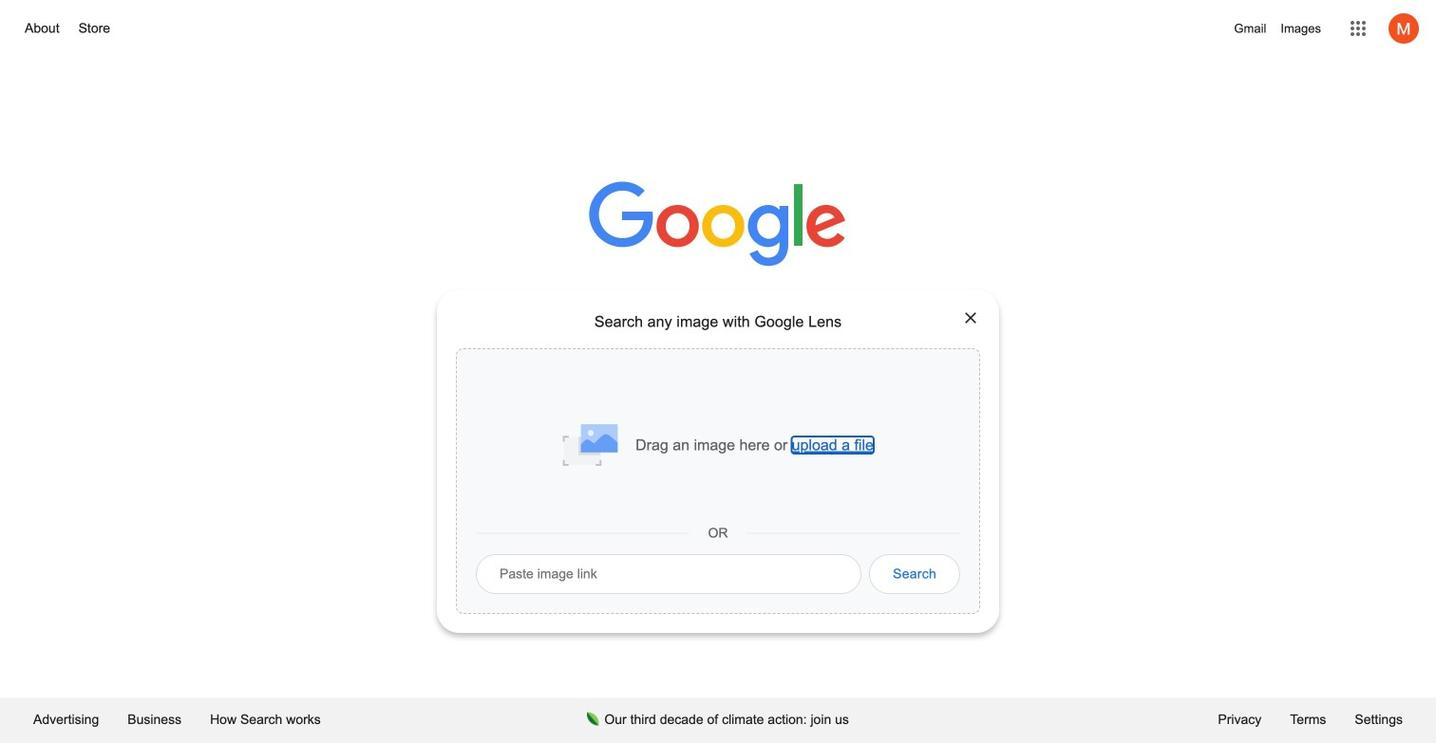 Task type: vqa. For each thing, say whether or not it's contained in the screenshot.
10:41 PM 'Text Box'
no



Task type: locate. For each thing, give the bounding box(es) containing it.
None search field
[[19, 288, 1417, 634]]

google image
[[589, 181, 847, 269]]

search by image image
[[957, 304, 979, 327]]



Task type: describe. For each thing, give the bounding box(es) containing it.
Paste image link field
[[476, 555, 862, 595]]



